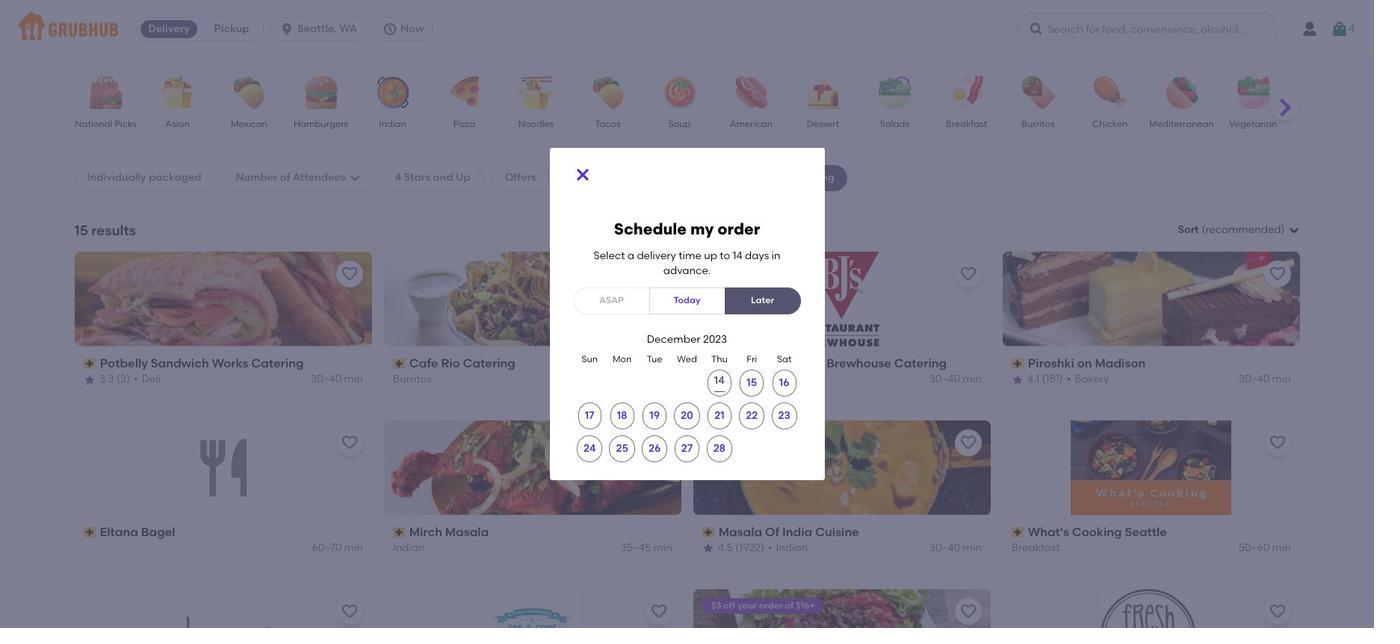 Task type: describe. For each thing, give the bounding box(es) containing it.
seattle,
[[298, 22, 337, 35]]

4 button
[[1332, 16, 1356, 43]]

pickup
[[214, 22, 249, 35]]

individually
[[87, 171, 146, 184]]

30–40 for piroshki on madison
[[1239, 373, 1270, 386]]

december
[[647, 334, 701, 346]]

what's cooking seattle
[[1028, 525, 1167, 540]]

21 button
[[708, 403, 732, 430]]

30–40 for bj's restaurant & brewhouse catering
[[930, 373, 961, 386]]

piroshki on madison link
[[1012, 356, 1292, 373]]

star icon image for masala
[[702, 543, 714, 555]]

catering right brewhouse
[[894, 356, 947, 371]]

offers
[[505, 171, 537, 184]]

svg image for seattle, wa
[[280, 22, 295, 37]]

today button
[[649, 288, 726, 315]]

cooking
[[1072, 525, 1122, 540]]

4.1
[[1028, 373, 1040, 386]]

indian down mirch
[[393, 542, 425, 555]]

$3 off your order of $16+
[[711, 601, 815, 611]]

$8
[[734, 432, 744, 442]]

mexican image
[[223, 76, 276, 109]]

mirch masala
[[409, 525, 489, 540]]

1 vertical spatial order
[[759, 601, 783, 611]]

salads
[[881, 119, 910, 129]]

delivery button
[[138, 17, 200, 41]]

vegetarian image
[[1228, 76, 1280, 109]]

asian
[[165, 119, 190, 129]]

noodles
[[519, 119, 554, 129]]

0 vertical spatial order
[[718, 219, 761, 238]]

results
[[91, 222, 136, 239]]

now button
[[373, 17, 440, 41]]

number
[[236, 171, 278, 184]]

$0
[[571, 171, 583, 184]]

subscription pass image for masala of india cuisine
[[702, 528, 716, 538]]

bj's restaurant & brewhouse catering
[[719, 356, 947, 371]]

bj's restaurant & brewhouse catering link
[[702, 356, 982, 373]]

wed
[[677, 355, 697, 365]]

asian image
[[151, 76, 204, 109]]

24
[[584, 442, 596, 455]]

indian image
[[367, 76, 419, 109]]

time
[[679, 249, 702, 262]]

star icon image for potbelly
[[83, 374, 95, 386]]

bj's restaurant & brewhouse catering logo image
[[805, 252, 880, 347]]

what's
[[1028, 525, 1069, 540]]

seattle
[[1125, 525, 1167, 540]]

your
[[738, 601, 757, 611]]

(181)
[[1042, 373, 1063, 386]]

bakery
[[1075, 373, 1110, 386]]

4 for 4 stars and up
[[395, 171, 402, 184]]

thu
[[712, 355, 728, 365]]

19
[[650, 409, 660, 422]]

cafe rio catering
[[409, 356, 515, 371]]

15 button
[[740, 370, 764, 397]]

15 for 15
[[747, 377, 758, 389]]

american image
[[726, 76, 778, 109]]

eltana bagel
[[100, 525, 175, 540]]

svg image for 4
[[1332, 20, 1350, 38]]

0 vertical spatial american
[[730, 119, 773, 129]]

a
[[628, 249, 635, 262]]

1 horizontal spatial delivery
[[586, 171, 627, 184]]

subscription pass image for cafe rio catering
[[393, 359, 406, 369]]

3.3 (3)
[[99, 373, 130, 386]]

4 stars and up
[[395, 171, 471, 184]]

burritos image
[[1013, 76, 1065, 109]]

india
[[782, 525, 813, 540]]

piroshki on madison
[[1028, 356, 1146, 371]]

27 button
[[675, 436, 700, 463]]

potbelly sandwich works catering
[[100, 356, 304, 371]]

wa
[[340, 22, 357, 35]]

catering right works
[[251, 356, 304, 371]]

1 masala from the left
[[445, 525, 489, 540]]

bj's
[[719, 356, 743, 371]]

hamburgers image
[[295, 76, 347, 109]]

national
[[75, 119, 112, 129]]

chicken image
[[1084, 76, 1137, 109]]

&
[[815, 356, 824, 371]]

potbelly
[[100, 356, 148, 371]]

save this restaurant image for eltana bagel logo
[[341, 434, 359, 452]]

19 button
[[643, 403, 667, 430]]

tacos image
[[582, 76, 634, 109]]

25 button
[[610, 436, 635, 463]]

madison
[[1095, 356, 1146, 371]]

what's cooking seattle logo image
[[1071, 421, 1232, 516]]

1 horizontal spatial of
[[785, 601, 794, 611]]

of
[[765, 525, 780, 540]]

15 for 15 results
[[74, 222, 88, 239]]

15 results
[[74, 222, 136, 239]]

16
[[780, 377, 790, 389]]

14
[[733, 249, 743, 262]]

schedule my order
[[614, 219, 761, 238]]

30–40 min for bj's restaurant & brewhouse catering
[[930, 373, 982, 386]]

mediterranean
[[1150, 119, 1215, 129]]

catering down dessert
[[789, 171, 835, 184]]

min for potbelly sandwich works catering
[[344, 373, 363, 386]]

20 button
[[674, 403, 700, 430]]

today
[[674, 296, 701, 306]]

subscription pass image for what's cooking seattle
[[1012, 528, 1025, 538]]

catering right rio
[[463, 356, 515, 371]]

brewhouse
[[827, 356, 892, 371]]

damoori kitchen logo image
[[176, 590, 271, 629]]

salads image
[[869, 76, 922, 109]]

18 button
[[611, 403, 635, 430]]

min for what's cooking seattle
[[1273, 542, 1292, 555]]

21
[[715, 409, 725, 422]]

1 horizontal spatial svg image
[[574, 166, 592, 184]]

main navigation navigation
[[0, 0, 1375, 58]]

26
[[649, 442, 661, 455]]

1 vertical spatial burritos
[[393, 373, 432, 386]]

subscription pass image for eltana bagel
[[83, 528, 97, 538]]

17
[[585, 409, 595, 422]]

later
[[751, 296, 775, 306]]

now
[[401, 22, 424, 35]]

35–45 min
[[620, 542, 673, 555]]

dessert image
[[797, 76, 850, 109]]

cafe
[[409, 356, 438, 371]]



Task type: vqa. For each thing, say whether or not it's contained in the screenshot.
"Salads"
yes



Task type: locate. For each thing, give the bounding box(es) containing it.
star icon image
[[83, 374, 95, 386], [1012, 374, 1024, 386], [702, 543, 714, 555]]

(1922)
[[736, 542, 764, 555]]

december 2023
[[647, 334, 728, 346]]

schedule
[[614, 219, 687, 238]]

15 down fri
[[747, 377, 758, 389]]

fresh betty foods logo image
[[1101, 590, 1203, 629]]

4 inside button
[[1350, 22, 1356, 35]]

15 left results
[[74, 222, 88, 239]]

20
[[681, 409, 694, 422]]

30–40 for potbelly sandwich works catering
[[311, 373, 341, 386]]

subscription pass image for bj's restaurant & brewhouse catering
[[702, 359, 716, 369]]

select a delivery time up to 14 days in advance.
[[594, 249, 781, 277]]

1 vertical spatial 4
[[395, 171, 402, 184]]

save this restaurant image
[[650, 265, 668, 283], [1269, 265, 1287, 283], [650, 434, 668, 452], [960, 434, 978, 452], [1269, 603, 1287, 621]]

burritos down the burritos image
[[1022, 119, 1055, 129]]

pizza image
[[439, 76, 491, 109]]

$0 delivery
[[571, 171, 627, 184]]

por-d-come thai fusion logo image
[[485, 590, 580, 629]]

1 horizontal spatial masala
[[719, 525, 762, 540]]

0 horizontal spatial delivery
[[148, 22, 190, 35]]

• right (181)
[[1067, 373, 1071, 386]]

to
[[720, 249, 731, 262]]

delivery inside button
[[148, 22, 190, 35]]

sat
[[778, 355, 792, 365]]

subscription pass image inside 'mirch masala' link
[[393, 528, 406, 538]]

national picks image
[[80, 76, 132, 109]]

subscription pass image left cafe at the left bottom of the page
[[393, 359, 406, 369]]

indian down the indian image
[[379, 119, 407, 129]]

order up the 14
[[718, 219, 761, 238]]

dessert
[[807, 119, 840, 129]]

fri
[[747, 355, 758, 365]]

2 horizontal spatial star icon image
[[1012, 374, 1024, 386]]

attendees
[[293, 171, 346, 184]]

svg image inside the 4 button
[[1332, 20, 1350, 38]]

min for bj's restaurant & brewhouse catering
[[963, 373, 982, 386]]

0 horizontal spatial of
[[280, 171, 290, 184]]

subscription pass image inside piroshki on madison link
[[1012, 359, 1025, 369]]

27
[[682, 442, 693, 455]]

select
[[594, 249, 625, 262]]

restaurant
[[746, 356, 812, 371]]

15 inside '15' button
[[747, 377, 758, 389]]

picks
[[115, 119, 137, 129]]

svg image for now
[[383, 22, 398, 37]]

60–70
[[312, 542, 341, 555]]

noodles image
[[510, 76, 563, 109]]

subscription pass image inside 'what's cooking seattle' link
[[1012, 528, 1025, 538]]

0 vertical spatial of
[[280, 171, 290, 184]]

subscription pass image inside masala of india cuisine link
[[702, 528, 716, 538]]

0 horizontal spatial masala
[[445, 525, 489, 540]]

american down bj's on the right of the page
[[702, 373, 752, 386]]

mediterranean image
[[1156, 76, 1209, 109]]

1 vertical spatial american
[[702, 373, 752, 386]]

save this restaurant button
[[336, 261, 363, 288], [646, 261, 673, 288], [955, 261, 982, 288], [1265, 261, 1292, 288], [336, 430, 363, 457], [646, 430, 673, 457], [955, 430, 982, 457], [1265, 430, 1292, 457], [336, 599, 363, 625], [646, 599, 673, 625], [955, 599, 982, 625], [1265, 599, 1292, 625]]

25
[[616, 442, 629, 455]]

23
[[779, 409, 791, 422]]

eltana bagel logo image
[[176, 421, 271, 516]]

30–40 min for masala of india cuisine
[[930, 542, 982, 555]]

$3
[[711, 601, 722, 611]]

delivery right $0 at the left of the page
[[586, 171, 627, 184]]

subscription pass image left of
[[702, 528, 716, 538]]

30–40
[[311, 373, 341, 386], [930, 373, 961, 386], [1239, 373, 1270, 386], [930, 542, 961, 555]]

chicken
[[1093, 119, 1128, 129]]

tacos
[[595, 119, 621, 129]]

mon
[[613, 355, 632, 365]]

subscription pass image left bj's on the right of the page
[[702, 359, 716, 369]]

cuisine
[[815, 525, 859, 540]]

1 vertical spatial breakfast
[[1012, 542, 1060, 555]]

mexican
[[231, 119, 268, 129]]

2 masala from the left
[[719, 525, 762, 540]]

1 vertical spatial of
[[785, 601, 794, 611]]

later button
[[725, 288, 801, 315]]

23 button
[[772, 403, 798, 430]]

(3)
[[116, 373, 130, 386]]

of left $16+
[[785, 601, 794, 611]]

masala
[[445, 525, 489, 540], [719, 525, 762, 540]]

• indian
[[768, 542, 808, 555]]

28 button
[[707, 436, 733, 463]]

earn
[[711, 432, 732, 442]]

0 vertical spatial breakfast
[[946, 119, 988, 129]]

masala right mirch
[[445, 525, 489, 540]]

save this restaurant image for what's cooking seattle logo
[[1269, 434, 1287, 452]]

in
[[772, 249, 781, 262]]

2 horizontal spatial subscription pass image
[[1012, 528, 1025, 538]]

0 horizontal spatial 15
[[74, 222, 88, 239]]

american down american "image"
[[730, 119, 773, 129]]

min for masala of india cuisine
[[963, 542, 982, 555]]

save this restaurant image for mirch masala
[[650, 434, 668, 452]]

4
[[1350, 22, 1356, 35], [395, 171, 402, 184]]

• deli
[[134, 373, 160, 386]]

soup image
[[654, 76, 706, 109]]

seattle, wa button
[[270, 17, 373, 41]]

1 horizontal spatial subscription pass image
[[702, 528, 716, 538]]

svg image right offers
[[574, 166, 592, 184]]

50–60 min
[[1239, 542, 1292, 555]]

star icon image left 4.5
[[702, 543, 714, 555]]

save this restaurant image for por-d-come thai fusion logo
[[650, 603, 668, 621]]

26 button
[[642, 436, 668, 463]]

0 horizontal spatial svg image
[[349, 172, 361, 184]]

svg image inside now button
[[383, 22, 398, 37]]

subscription pass image for piroshki on madison
[[1012, 359, 1025, 369]]

0 vertical spatial delivery
[[148, 22, 190, 35]]

subscription pass image
[[83, 359, 97, 369], [702, 528, 716, 538], [1012, 528, 1025, 538]]

subscription pass image inside cafe rio catering link
[[393, 359, 406, 369]]

0 vertical spatial 15
[[74, 222, 88, 239]]

subscription pass image left piroshki
[[1012, 359, 1025, 369]]

order right your
[[759, 601, 783, 611]]

up
[[456, 171, 471, 184]]

breakfast down breakfast image
[[946, 119, 988, 129]]

28
[[714, 442, 726, 455]]

breakfast image
[[941, 76, 993, 109]]

american
[[730, 119, 773, 129], [702, 373, 752, 386]]

22
[[746, 409, 758, 422]]

16 button
[[773, 370, 797, 397]]

save this restaurant image for damoori kitchen logo
[[341, 603, 359, 621]]

asap button
[[574, 288, 650, 315]]

0 horizontal spatial burritos
[[393, 373, 432, 386]]

0 horizontal spatial subscription pass image
[[83, 359, 97, 369]]

what's cooking seattle link
[[1012, 525, 1292, 542]]

star icon image left 4.1
[[1012, 374, 1024, 386]]

0 vertical spatial burritos
[[1022, 119, 1055, 129]]

1 horizontal spatial star icon image
[[702, 543, 714, 555]]

potbelly sandwich works catering link
[[83, 356, 363, 373]]

svg image right the attendees
[[349, 172, 361, 184]]

subscription pass image left mirch
[[393, 528, 406, 538]]

delivery
[[148, 22, 190, 35], [586, 171, 627, 184]]

catering
[[789, 171, 835, 184], [251, 356, 304, 371], [463, 356, 515, 371], [894, 356, 947, 371]]

4.1 (181)
[[1028, 373, 1063, 386]]

masala up 4.5 (1922)
[[719, 525, 762, 540]]

1 horizontal spatial 4
[[1350, 22, 1356, 35]]

• for piroshki
[[1067, 373, 1071, 386]]

0 horizontal spatial 4
[[395, 171, 402, 184]]

save this restaurant image
[[341, 265, 359, 283], [960, 265, 978, 283], [341, 434, 359, 452], [1269, 434, 1287, 452], [341, 603, 359, 621], [650, 603, 668, 621], [960, 603, 978, 621]]

indian down the masala of india cuisine at the right bottom
[[776, 542, 808, 555]]

tue
[[647, 355, 663, 365]]

masala of india cuisine
[[719, 525, 859, 540]]

soup
[[669, 119, 691, 129]]

4 for 4
[[1350, 22, 1356, 35]]

22 button
[[740, 403, 765, 430]]

bagel
[[141, 525, 175, 540]]

up
[[704, 249, 718, 262]]

1 vertical spatial 15
[[747, 377, 758, 389]]

star icon image left the 3.3
[[83, 374, 95, 386]]

• for masala
[[768, 542, 772, 555]]

1 vertical spatial delivery
[[586, 171, 627, 184]]

1 horizontal spatial •
[[768, 542, 772, 555]]

svg image
[[1332, 20, 1350, 38], [280, 22, 295, 37], [383, 22, 398, 37], [1030, 22, 1044, 37]]

2023
[[703, 334, 728, 346]]

30–40 min for piroshki on madison
[[1239, 373, 1292, 386]]

delivery left pickup
[[148, 22, 190, 35]]

hamburgers
[[294, 119, 348, 129]]

save this restaurant image for bj's restaurant & brewhouse catering logo
[[960, 265, 978, 283]]

sandwich
[[151, 356, 209, 371]]

subscription pass image inside potbelly sandwich works catering link
[[83, 359, 97, 369]]

national picks
[[75, 119, 137, 129]]

min for mirch masala
[[654, 542, 673, 555]]

subscription pass image for potbelly sandwich works catering
[[83, 359, 97, 369]]

subscription pass image left eltana
[[83, 528, 97, 538]]

masala of india cuisine link
[[702, 525, 982, 542]]

30–40 min for potbelly sandwich works catering
[[311, 373, 363, 386]]

packaged
[[149, 171, 202, 184]]

1 horizontal spatial burritos
[[1022, 119, 1055, 129]]

save this restaurant image for cafe rio catering
[[650, 265, 668, 283]]

breakfast
[[946, 119, 988, 129], [1012, 542, 1060, 555]]

subscription pass image inside 'bj's restaurant & brewhouse catering' link
[[702, 359, 716, 369]]

svg image inside seattle, wa button
[[280, 22, 295, 37]]

35–45
[[620, 542, 651, 555]]

1 horizontal spatial 15
[[747, 377, 758, 389]]

number of attendees
[[236, 171, 346, 184]]

1 horizontal spatial breakfast
[[1012, 542, 1060, 555]]

0 horizontal spatial breakfast
[[946, 119, 988, 129]]

subscription pass image left what's at the right of page
[[1012, 528, 1025, 538]]

subscription pass image inside eltana bagel link
[[83, 528, 97, 538]]

sun
[[582, 355, 598, 365]]

seattle, wa
[[298, 22, 357, 35]]

• down of
[[768, 542, 772, 555]]

svg image
[[574, 166, 592, 184], [349, 172, 361, 184]]

• bakery
[[1067, 373, 1110, 386]]

cell
[[704, 370, 736, 397]]

individually packaged
[[87, 171, 202, 184]]

subscription pass image for mirch masala
[[393, 528, 406, 538]]

2 horizontal spatial •
[[1067, 373, 1071, 386]]

24 button
[[577, 436, 603, 463]]

subscription pass image
[[393, 359, 406, 369], [702, 359, 716, 369], [1012, 359, 1025, 369], [83, 528, 97, 538], [393, 528, 406, 538]]

60–70 min
[[312, 542, 363, 555]]

0 horizontal spatial •
[[134, 373, 138, 386]]

0 horizontal spatial star icon image
[[83, 374, 95, 386]]

• for potbelly
[[134, 373, 138, 386]]

star icon image for piroshki
[[1012, 374, 1024, 386]]

off
[[724, 601, 736, 611]]

3.3
[[99, 373, 114, 386]]

min for piroshki on madison
[[1273, 373, 1292, 386]]

my
[[691, 219, 714, 238]]

burritos down cafe at the left bottom of the page
[[393, 373, 432, 386]]

30–40 for masala of india cuisine
[[930, 542, 961, 555]]

save this restaurant image for piroshki on madison
[[1269, 265, 1287, 283]]

subscription pass image left "potbelly"
[[83, 359, 97, 369]]

of right number
[[280, 171, 290, 184]]

breakfast down what's at the right of page
[[1012, 542, 1060, 555]]

mirch masala link
[[393, 525, 673, 542]]

• right (3)
[[134, 373, 138, 386]]

0 vertical spatial 4
[[1350, 22, 1356, 35]]



